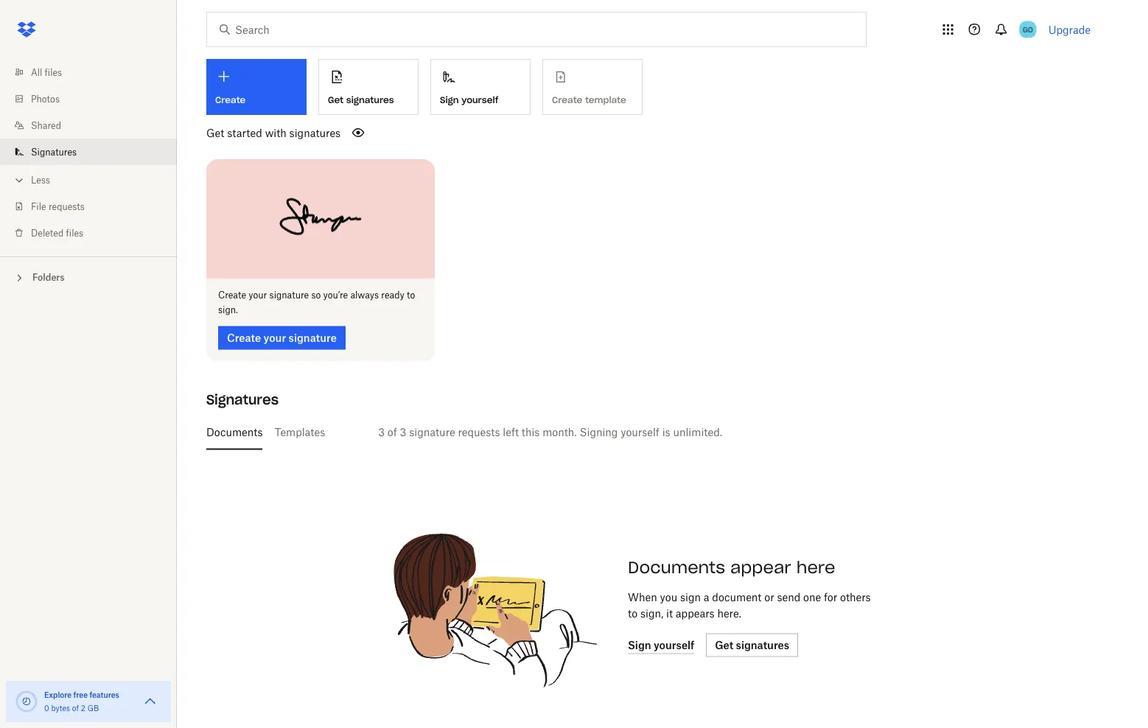 Task type: describe. For each thing, give the bounding box(es) containing it.
1 horizontal spatial of
[[388, 426, 397, 439]]

upgrade
[[1049, 23, 1091, 36]]

tab list containing documents
[[206, 415, 1086, 450]]

create button
[[206, 59, 307, 115]]

2 horizontal spatial signatures
[[736, 639, 790, 652]]

list containing all files
[[0, 50, 177, 257]]

deleted
[[31, 228, 64, 239]]

with
[[265, 126, 287, 139]]

is
[[663, 426, 671, 439]]

documents for documents appear here
[[628, 557, 726, 578]]

2 3 from the left
[[400, 426, 407, 439]]

documents tab
[[206, 415, 263, 450]]

1 horizontal spatial get signatures
[[716, 639, 790, 652]]

0 vertical spatial sign yourself button
[[431, 59, 531, 115]]

0 vertical spatial signatures
[[346, 94, 394, 106]]

sign,
[[641, 608, 664, 620]]

go
[[1023, 25, 1034, 34]]

photos link
[[12, 86, 177, 112]]

0 horizontal spatial signatures
[[290, 126, 341, 139]]

0 vertical spatial yourself
[[462, 94, 499, 106]]

documents appear here
[[628, 557, 836, 578]]

dropbox image
[[12, 15, 41, 44]]

sign.
[[218, 305, 238, 316]]

sign
[[681, 592, 701, 604]]

1 3 from the left
[[379, 426, 385, 439]]

you
[[660, 592, 678, 604]]

your for create your signature so you're always ready to sign.
[[249, 290, 267, 301]]

files for deleted files
[[66, 228, 83, 239]]

you're
[[323, 290, 348, 301]]

all
[[31, 67, 42, 78]]

1 vertical spatial signatures
[[206, 392, 279, 409]]

ready
[[382, 290, 405, 301]]

unlimited.
[[674, 426, 723, 439]]

month.
[[543, 426, 577, 439]]

2 vertical spatial signature
[[409, 426, 456, 439]]

0 horizontal spatial get
[[206, 126, 224, 139]]

shared
[[31, 120, 61, 131]]

1 horizontal spatial sign
[[628, 639, 652, 652]]

2
[[81, 704, 85, 713]]

Search in folder "Dropbox" text field
[[235, 21, 836, 38]]

1 vertical spatial get signatures button
[[707, 634, 799, 658]]

a
[[704, 592, 710, 604]]

0
[[44, 704, 49, 713]]

create for create
[[215, 94, 246, 106]]

others
[[841, 592, 871, 604]]

deleted files link
[[12, 220, 177, 246]]

1 vertical spatial yourself
[[621, 426, 660, 439]]

appears
[[676, 608, 715, 620]]

signature for create your signature
[[289, 332, 337, 344]]

when you sign a document or send one for others to sign, it appears here.
[[628, 592, 871, 620]]

documents for documents
[[206, 426, 263, 439]]

document
[[713, 592, 762, 604]]

2 vertical spatial yourself
[[654, 639, 695, 652]]

folders
[[32, 272, 65, 283]]



Task type: vqa. For each thing, say whether or not it's contained in the screenshot.
leftmost files
yes



Task type: locate. For each thing, give the bounding box(es) containing it.
file requests link
[[12, 193, 177, 220]]

0 horizontal spatial documents
[[206, 426, 263, 439]]

2 horizontal spatial get
[[716, 639, 734, 652]]

your
[[249, 290, 267, 301], [264, 332, 286, 344]]

1 horizontal spatial get signatures button
[[707, 634, 799, 658]]

0 vertical spatial requests
[[49, 201, 85, 212]]

here
[[797, 557, 836, 578]]

your for create your signature
[[264, 332, 286, 344]]

of inside explore free features 0 bytes of 2 gb
[[72, 704, 79, 713]]

create your signature so you're always ready to sign.
[[218, 290, 415, 316]]

to inside when you sign a document or send one for others to sign, it appears here.
[[628, 608, 638, 620]]

0 vertical spatial create
[[215, 94, 246, 106]]

1 horizontal spatial files
[[66, 228, 83, 239]]

less
[[31, 174, 50, 185]]

folders button
[[0, 266, 177, 288]]

explore free features 0 bytes of 2 gb
[[44, 691, 119, 713]]

1 vertical spatial documents
[[628, 557, 726, 578]]

file requests
[[31, 201, 85, 212]]

create inside button
[[227, 332, 261, 344]]

file
[[31, 201, 46, 212]]

deleted files
[[31, 228, 83, 239]]

here.
[[718, 608, 742, 620]]

1 horizontal spatial sign yourself button
[[628, 637, 695, 655]]

1 vertical spatial of
[[72, 704, 79, 713]]

1 horizontal spatial signatures
[[206, 392, 279, 409]]

files
[[45, 67, 62, 78], [66, 228, 83, 239]]

0 vertical spatial of
[[388, 426, 397, 439]]

your up create your signature
[[249, 290, 267, 301]]

create inside create your signature so you're always ready to sign.
[[218, 290, 246, 301]]

appear
[[731, 557, 792, 578]]

0 horizontal spatial of
[[72, 704, 79, 713]]

yourself
[[462, 94, 499, 106], [621, 426, 660, 439], [654, 639, 695, 652]]

free
[[73, 691, 88, 700]]

of
[[388, 426, 397, 439], [72, 704, 79, 713]]

0 horizontal spatial requests
[[49, 201, 85, 212]]

0 horizontal spatial sign
[[440, 94, 459, 106]]

1 vertical spatial signatures
[[290, 126, 341, 139]]

1 vertical spatial get signatures
[[716, 639, 790, 652]]

one
[[804, 592, 822, 604]]

bytes
[[51, 704, 70, 713]]

create your signature button
[[218, 326, 346, 350]]

signature
[[270, 290, 309, 301], [289, 332, 337, 344], [409, 426, 456, 439]]

sign
[[440, 94, 459, 106], [628, 639, 652, 652]]

1 vertical spatial to
[[628, 608, 638, 620]]

1 vertical spatial sign
[[628, 639, 652, 652]]

signature inside create your signature so you're always ready to sign.
[[270, 290, 309, 301]]

create
[[215, 94, 246, 106], [218, 290, 246, 301], [227, 332, 261, 344]]

when
[[628, 592, 658, 604]]

your inside button
[[264, 332, 286, 344]]

create for create your signature so you're always ready to sign.
[[218, 290, 246, 301]]

0 vertical spatial get signatures button
[[319, 59, 419, 115]]

list
[[0, 50, 177, 257]]

1 horizontal spatial get
[[328, 94, 344, 106]]

get signatures
[[328, 94, 394, 106], [716, 639, 790, 652]]

0 horizontal spatial sign yourself
[[440, 94, 499, 106]]

templates
[[275, 426, 325, 439]]

photos
[[31, 93, 60, 104]]

3 of 3 signature requests left this month. signing yourself is unlimited.
[[379, 426, 723, 439]]

signatures list item
[[0, 139, 177, 165]]

get down here.
[[716, 639, 734, 652]]

documents
[[206, 426, 263, 439], [628, 557, 726, 578]]

1 horizontal spatial sign yourself
[[628, 639, 695, 652]]

signing
[[580, 426, 618, 439]]

this
[[522, 426, 540, 439]]

0 vertical spatial sign
[[440, 94, 459, 106]]

1 vertical spatial signature
[[289, 332, 337, 344]]

sign yourself
[[440, 94, 499, 106], [628, 639, 695, 652]]

it
[[667, 608, 673, 620]]

or
[[765, 592, 775, 604]]

quota usage element
[[15, 690, 38, 714]]

your down create your signature so you're always ready to sign. at the left of the page
[[264, 332, 286, 344]]

started
[[227, 126, 262, 139]]

0 vertical spatial signatures
[[31, 146, 77, 157]]

less image
[[12, 173, 27, 188]]

tab list
[[206, 415, 1086, 450]]

1 horizontal spatial 3
[[400, 426, 407, 439]]

1 vertical spatial requests
[[458, 426, 500, 439]]

1 horizontal spatial to
[[628, 608, 638, 620]]

requests inside list
[[49, 201, 85, 212]]

1 vertical spatial files
[[66, 228, 83, 239]]

documents up you
[[628, 557, 726, 578]]

files for all files
[[45, 67, 62, 78]]

your inside create your signature so you're always ready to sign.
[[249, 290, 267, 301]]

for
[[825, 592, 838, 604]]

create down sign.
[[227, 332, 261, 344]]

get up get started with signatures
[[328, 94, 344, 106]]

send
[[778, 592, 801, 604]]

create up sign.
[[218, 290, 246, 301]]

explore
[[44, 691, 72, 700]]

0 vertical spatial files
[[45, 67, 62, 78]]

1 vertical spatial get
[[206, 126, 224, 139]]

2 vertical spatial signatures
[[736, 639, 790, 652]]

signature inside button
[[289, 332, 337, 344]]

signatures
[[31, 146, 77, 157], [206, 392, 279, 409]]

0 vertical spatial documents
[[206, 426, 263, 439]]

1 vertical spatial sign yourself button
[[628, 637, 695, 655]]

signatures down shared
[[31, 146, 77, 157]]

1 horizontal spatial requests
[[458, 426, 500, 439]]

0 vertical spatial to
[[407, 290, 415, 301]]

requests right the file
[[49, 201, 85, 212]]

to
[[407, 290, 415, 301], [628, 608, 638, 620]]

requests
[[49, 201, 85, 212], [458, 426, 500, 439]]

to right ready
[[407, 290, 415, 301]]

1 vertical spatial create
[[218, 290, 246, 301]]

get started with signatures
[[206, 126, 341, 139]]

all files
[[31, 67, 62, 78]]

1 vertical spatial sign yourself
[[628, 639, 695, 652]]

so
[[312, 290, 321, 301]]

0 vertical spatial get signatures
[[328, 94, 394, 106]]

always
[[351, 290, 379, 301]]

signatures up documents tab
[[206, 392, 279, 409]]

documents left templates
[[206, 426, 263, 439]]

0 horizontal spatial get signatures button
[[319, 59, 419, 115]]

create for create your signature
[[227, 332, 261, 344]]

get left started
[[206, 126, 224, 139]]

go button
[[1017, 18, 1040, 41]]

1 horizontal spatial documents
[[628, 557, 726, 578]]

upgrade link
[[1049, 23, 1091, 36]]

1 vertical spatial your
[[264, 332, 286, 344]]

signatures inside list item
[[31, 146, 77, 157]]

signatures link
[[12, 139, 177, 165]]

create up started
[[215, 94, 246, 106]]

signatures
[[346, 94, 394, 106], [290, 126, 341, 139], [736, 639, 790, 652]]

0 vertical spatial signature
[[270, 290, 309, 301]]

requests left left
[[458, 426, 500, 439]]

left
[[503, 426, 519, 439]]

3
[[379, 426, 385, 439], [400, 426, 407, 439]]

signature for create your signature so you're always ready to sign.
[[270, 290, 309, 301]]

create your signature
[[227, 332, 337, 344]]

all files link
[[12, 59, 177, 86]]

create inside "popup button"
[[215, 94, 246, 106]]

0 vertical spatial get
[[328, 94, 344, 106]]

files right deleted
[[66, 228, 83, 239]]

0 horizontal spatial files
[[45, 67, 62, 78]]

0 horizontal spatial get signatures
[[328, 94, 394, 106]]

0 horizontal spatial 3
[[379, 426, 385, 439]]

0 horizontal spatial sign yourself button
[[431, 59, 531, 115]]

0 horizontal spatial to
[[407, 290, 415, 301]]

files right "all"
[[45, 67, 62, 78]]

2 vertical spatial get
[[716, 639, 734, 652]]

features
[[90, 691, 119, 700]]

sign yourself button
[[431, 59, 531, 115], [628, 637, 695, 655]]

get signatures button
[[319, 59, 419, 115], [707, 634, 799, 658]]

0 vertical spatial your
[[249, 290, 267, 301]]

0 vertical spatial sign yourself
[[440, 94, 499, 106]]

get
[[328, 94, 344, 106], [206, 126, 224, 139], [716, 639, 734, 652]]

to inside create your signature so you're always ready to sign.
[[407, 290, 415, 301]]

templates tab
[[275, 415, 325, 450]]

1 horizontal spatial signatures
[[346, 94, 394, 106]]

to down "when"
[[628, 608, 638, 620]]

2 vertical spatial create
[[227, 332, 261, 344]]

gb
[[87, 704, 99, 713]]

shared link
[[12, 112, 177, 139]]

0 horizontal spatial signatures
[[31, 146, 77, 157]]



